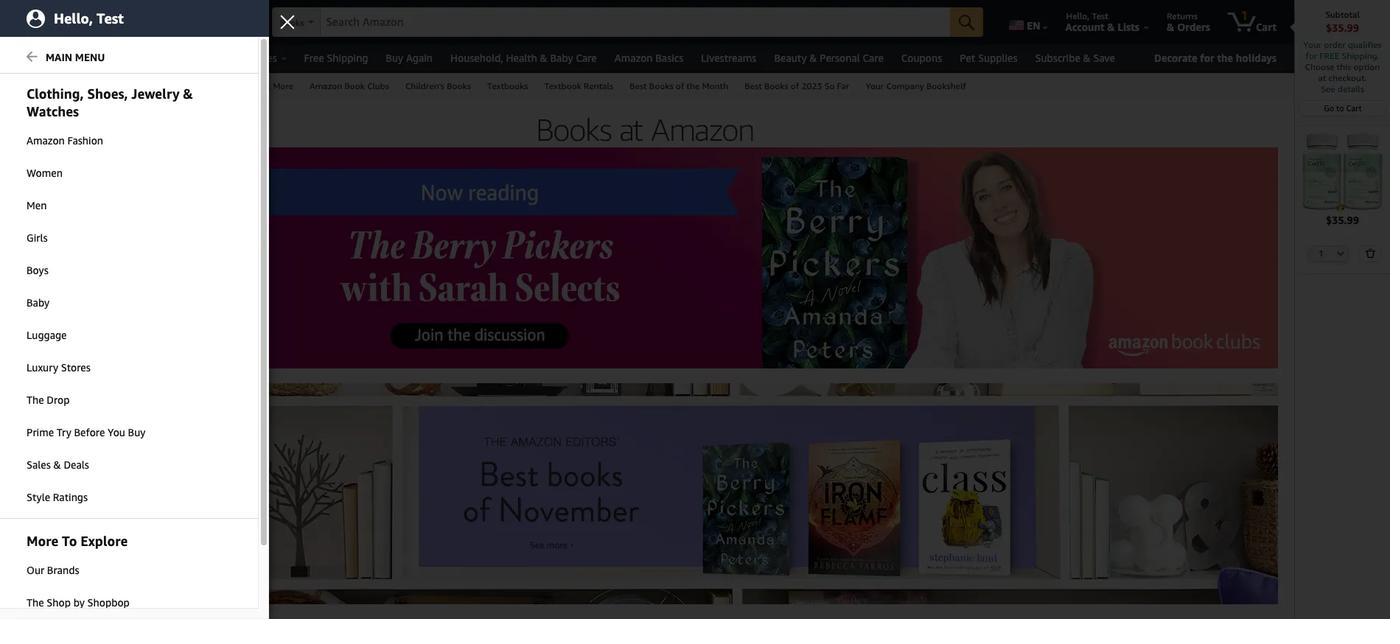 Task type: describe. For each thing, give the bounding box(es) containing it.
groceries link
[[225, 48, 295, 69]]

at
[[1319, 72, 1327, 83]]

pet supplies
[[960, 52, 1018, 64]]

1 vertical spatial best books of the month link
[[21, 246, 117, 257]]

children's books
[[406, 80, 471, 91]]

decorate for the holidays link
[[1149, 49, 1283, 68]]

books right 100
[[38, 364, 62, 375]]

so inside award winners best books of the month best books of 2023 so far celebrity picks
[[100, 259, 111, 270]]

books up 'celebrity picks' 'link'
[[41, 259, 65, 270]]

account & lists
[[1066, 21, 1140, 33]]

month inside award winners best books of the month best books of 2023 so far celebrity picks
[[92, 246, 117, 257]]

best sellers & more link
[[207, 74, 301, 97]]

go
[[1324, 103, 1335, 113]]

book inside the amazon book clubs link
[[345, 80, 365, 91]]

best up celebrity
[[21, 259, 38, 270]]

save
[[1094, 52, 1115, 64]]

0 horizontal spatial your
[[21, 457, 39, 467]]

amazon books on facebook amazon books on twitter book club picks from page to screen
[[21, 391, 134, 441]]

style ratings link
[[0, 482, 258, 513]]

free
[[1320, 50, 1340, 61]]

free shipping
[[304, 52, 368, 64]]

amazon books on twitter link
[[21, 404, 121, 414]]

checkout.
[[1329, 72, 1367, 83]]

0 horizontal spatial test
[[97, 10, 124, 26]]

shoes,
[[87, 86, 128, 102]]

brands
[[47, 564, 79, 577]]

0 vertical spatial kindle
[[13, 544, 43, 555]]

releases
[[165, 80, 199, 91]]

luxury
[[27, 361, 58, 374]]

beauty
[[774, 52, 807, 64]]

from
[[21, 431, 41, 441]]

clothing, shoes, jewelry & watches
[[27, 86, 193, 119]]

subscribe
[[1035, 52, 1081, 64]]

pet
[[960, 52, 976, 64]]

& for subscribe & save
[[1083, 52, 1091, 64]]

1 horizontal spatial cart
[[1347, 103, 1362, 113]]

award winners link
[[21, 233, 80, 243]]

en
[[1027, 19, 1041, 32]]

audible audiobooks link
[[21, 560, 98, 571]]

livestreams
[[701, 52, 757, 64]]

books down award winners link
[[41, 246, 65, 257]]

& left more
[[264, 80, 271, 91]]

award
[[21, 233, 46, 243]]

main menu link
[[0, 42, 258, 74]]

see
[[1321, 83, 1336, 94]]

children's books link
[[397, 74, 479, 97]]

best for best books of 2023 so far
[[745, 80, 762, 91]]

hispanic
[[21, 180, 55, 190]]

1 vertical spatial your
[[866, 80, 884, 91]]

delete image
[[1365, 248, 1376, 258]]

0 horizontal spatial for
[[1200, 52, 1215, 64]]

2023 inside navigation navigation
[[802, 80, 822, 91]]

by
[[73, 596, 85, 609]]

returns
[[1167, 10, 1198, 21]]

best books of november image
[[173, 383, 1278, 605]]

books in spanish link
[[21, 193, 89, 203]]

1 vertical spatial your company bookshelf link
[[21, 457, 120, 467]]

books up amazon books on twitter link
[[56, 391, 80, 401]]

best for best sellers & more
[[216, 80, 233, 91]]

& for account & lists
[[1107, 21, 1115, 33]]

holiday deals
[[65, 52, 129, 64]]

the inside award winners best books of the month best books of 2023 so far celebrity picks
[[78, 246, 90, 257]]

for inside the your order qualifies for free shipping. choose this option at checkout. see details
[[1306, 50, 1318, 61]]

baby link
[[0, 288, 258, 318]]

textbooks for textbooks store textbook rentals
[[21, 495, 60, 506]]

all button
[[11, 44, 54, 73]]

textbooks store textbook rentals
[[21, 495, 89, 519]]

1 horizontal spatial deals
[[64, 459, 89, 471]]

& right the health
[[540, 52, 548, 64]]

navigation navigation
[[0, 0, 1390, 619]]

see details link
[[1303, 83, 1383, 94]]

the drop
[[27, 394, 70, 406]]

so inside navigation navigation
[[825, 80, 835, 91]]

& inside clothing, shoes, jewelry & watches
[[183, 86, 193, 102]]

coupons link
[[893, 48, 951, 69]]

to inside amazon books on facebook amazon books on twitter book club picks from page to screen
[[67, 431, 74, 441]]

far inside award winners best books of the month best books of 2023 so far celebrity picks
[[113, 259, 126, 270]]

books inside best books of the month link
[[649, 80, 674, 91]]

books up latino
[[64, 167, 89, 177]]

$35.99 inside subtotal $35.99
[[1326, 21, 1359, 34]]

1 horizontal spatial textbook rentals link
[[536, 74, 622, 97]]

club
[[43, 417, 61, 428]]

shipping.
[[1342, 50, 1380, 61]]

your company bookshelf inside navigation navigation
[[866, 80, 967, 91]]

men link
[[0, 190, 258, 221]]

qualifies
[[1348, 39, 1382, 50]]

of down basics
[[676, 80, 684, 91]]

amazon down 100
[[21, 391, 53, 401]]

1 vertical spatial $35.99
[[1326, 214, 1359, 226]]

book inside amazon books on facebook amazon books on twitter book club picks from page to screen
[[21, 417, 41, 428]]

amazon for amazon book clubs
[[310, 80, 342, 91]]

0 horizontal spatial best books of 2023 so far link
[[21, 259, 126, 270]]

halloween books link
[[21, 167, 89, 177]]

latino
[[74, 180, 98, 190]]

audiobooks
[[52, 560, 98, 571]]

facebook
[[95, 391, 134, 401]]

month inside navigation navigation
[[702, 80, 729, 91]]

of down winners
[[68, 246, 75, 257]]

free shipping link
[[295, 48, 377, 69]]

2 on from the top
[[83, 404, 92, 414]]

advanced search
[[61, 80, 129, 91]]

advanced search link
[[52, 74, 137, 97]]

& for kindle & audible
[[45, 544, 52, 555]]

and
[[57, 180, 72, 190]]

amazon book clubs link
[[301, 74, 397, 97]]

to up 'audiobooks'
[[62, 533, 77, 549]]

women link
[[0, 158, 258, 189]]

halloween books hispanic and latino stories books in spanish back to school books
[[21, 167, 128, 217]]

children's
[[406, 80, 445, 91]]

back
[[21, 206, 40, 217]]

supplies
[[978, 52, 1018, 64]]

to left read
[[65, 364, 72, 375]]

rentals inside textbooks store textbook rentals
[[59, 509, 89, 519]]

none submit inside books search field
[[950, 7, 984, 37]]

asian
[[21, 299, 43, 310]]

best down award
[[21, 246, 38, 257]]

more
[[27, 533, 58, 549]]

all
[[34, 52, 47, 65]]

2 horizontal spatial the
[[1217, 52, 1233, 64]]

1 on from the top
[[83, 391, 92, 401]]

0 horizontal spatial 1
[[1241, 8, 1248, 23]]

books down "pacific"
[[55, 326, 80, 336]]

subtotal
[[1326, 9, 1360, 20]]

ratings
[[53, 491, 88, 504]]

household, health & baby care
[[450, 52, 597, 64]]

1 vertical spatial company
[[41, 457, 79, 467]]

best books of 2023 so far
[[745, 80, 850, 91]]

style
[[27, 491, 50, 504]]

0 vertical spatial audible
[[54, 544, 90, 555]]

1 horizontal spatial best books of 2023 so far link
[[737, 74, 858, 97]]



Task type: locate. For each thing, give the bounding box(es) containing it.
hello, up subscribe & save
[[1066, 10, 1090, 21]]

luggage link
[[0, 320, 258, 351]]

1 horizontal spatial textbook
[[544, 80, 582, 91]]

0 vertical spatial your company bookshelf
[[866, 80, 967, 91]]

books down beauty
[[764, 80, 789, 91]]

subscribe & save link
[[1027, 48, 1124, 69]]

1 horizontal spatial 1
[[1319, 248, 1324, 258]]

drop
[[47, 394, 70, 406]]

books
[[280, 17, 304, 28], [19, 80, 44, 91], [447, 80, 471, 91], [649, 80, 674, 91], [764, 80, 789, 91], [64, 167, 89, 177], [21, 193, 45, 203], [82, 206, 107, 217], [41, 246, 65, 257], [41, 259, 65, 270], [55, 326, 80, 336], [38, 364, 62, 375], [56, 391, 80, 401], [56, 404, 80, 414]]

0 vertical spatial baby
[[550, 52, 573, 64]]

0 vertical spatial in
[[48, 193, 55, 203]]

bookshelf down pet
[[927, 80, 967, 91]]

hello, test inside navigation navigation
[[1066, 10, 1109, 21]]

winners
[[48, 233, 80, 243]]

order
[[1324, 39, 1346, 50]]

amazon for amazon fashion
[[27, 134, 65, 147]]

groceries
[[233, 52, 277, 64]]

0 horizontal spatial cart
[[1256, 21, 1277, 33]]

on
[[83, 391, 92, 401], [83, 404, 92, 414]]

1 horizontal spatial 2023
[[802, 80, 822, 91]]

our brands
[[27, 564, 79, 577]]

more
[[273, 80, 293, 91]]

2023 inside award winners best books of the month best books of 2023 so far celebrity picks
[[78, 259, 97, 270]]

1 vertical spatial your company bookshelf
[[21, 457, 120, 467]]

& up audible audiobooks link
[[45, 544, 52, 555]]

ebooks
[[48, 574, 77, 584]]

0 horizontal spatial company
[[41, 457, 79, 467]]

picks inside amazon books on facebook amazon books on twitter book club picks from page to screen
[[64, 417, 85, 428]]

best down amazon basics link
[[630, 80, 647, 91]]

test left lists
[[1092, 10, 1109, 21]]

read
[[75, 364, 96, 375]]

0 horizontal spatial care
[[576, 52, 597, 64]]

1 horizontal spatial buy
[[386, 52, 403, 64]]

books%20at%20amazon image
[[338, 108, 957, 147]]

1 up holidays
[[1241, 8, 1248, 23]]

in inside halloween books hispanic and latino stories books in spanish back to school books
[[48, 193, 55, 203]]

1 horizontal spatial so
[[825, 80, 835, 91]]

0 vertical spatial textbook rentals link
[[536, 74, 622, 97]]

textbooks link
[[479, 74, 536, 97]]

store
[[63, 495, 84, 506]]

to right the page
[[67, 431, 74, 441]]

Search Amazon text field
[[320, 8, 950, 36]]

search
[[102, 80, 129, 91]]

picks down amazon books on twitter link
[[64, 417, 85, 428]]

livestreams link
[[692, 48, 766, 69]]

the inside "link"
[[27, 596, 44, 609]]

deals down from page to screen 'link'
[[64, 459, 89, 471]]

0 horizontal spatial 2023
[[78, 259, 97, 270]]

1 vertical spatial best books of 2023 so far link
[[21, 259, 126, 270]]

main
[[46, 51, 72, 63]]

& for beauty & personal care
[[810, 52, 817, 64]]

1 vertical spatial on
[[83, 404, 92, 414]]

1 left dropdown image
[[1319, 248, 1324, 258]]

luxury stores
[[27, 361, 90, 374]]

0 vertical spatial on
[[83, 391, 92, 401]]

None submit
[[950, 7, 984, 37]]

month
[[702, 80, 729, 91], [92, 246, 117, 257]]

2023 down winners
[[78, 259, 97, 270]]

1 horizontal spatial baby
[[550, 52, 573, 64]]

company down coupons link
[[886, 80, 924, 91]]

month down livestreams link
[[702, 80, 729, 91]]

0 vertical spatial buy
[[386, 52, 403, 64]]

sales
[[27, 459, 51, 471]]

hello, up main menu
[[54, 10, 93, 26]]

0 vertical spatial book
[[345, 80, 365, 91]]

to down books in spanish link
[[43, 206, 50, 217]]

amazon up club
[[21, 404, 53, 414]]

best books of 2023 so far link up 'celebrity picks' 'link'
[[21, 259, 126, 270]]

update
[[119, 21, 154, 33]]

1 horizontal spatial your company bookshelf
[[866, 80, 967, 91]]

baby
[[550, 52, 573, 64], [27, 296, 50, 309]]

to right go
[[1337, 103, 1344, 113]]

0 horizontal spatial far
[[113, 259, 126, 270]]

lists
[[1118, 21, 1140, 33]]

1 horizontal spatial far
[[837, 80, 850, 91]]

0 horizontal spatial hello, test
[[54, 10, 124, 26]]

textbook rentals link down textbooks store link
[[21, 509, 89, 519]]

clothing,
[[27, 86, 84, 102]]

2 vertical spatial deals
[[64, 459, 89, 471]]

1 vertical spatial the
[[27, 596, 44, 609]]

cart down details
[[1347, 103, 1362, 113]]

& left lists
[[1107, 21, 1115, 33]]

kindle & audible
[[13, 544, 90, 555]]

2 vertical spatial in
[[98, 364, 105, 375]]

kindle inside audible audiobooks kindle ebooks
[[21, 574, 45, 584]]

your
[[1304, 39, 1322, 50], [866, 80, 884, 91], [21, 457, 39, 467]]

cart up holidays
[[1256, 21, 1277, 33]]

the left shop
[[27, 596, 44, 609]]

book left clubs at the left of page
[[345, 80, 365, 91]]

& left save in the right of the page
[[1083, 52, 1091, 64]]

buy inside navigation navigation
[[386, 52, 403, 64]]

textbooks for textbooks
[[487, 80, 528, 91]]

textbook inside textbooks store textbook rentals
[[21, 509, 56, 519]]

0 horizontal spatial baby
[[27, 296, 50, 309]]

2 the from the top
[[27, 596, 44, 609]]

buy again link
[[377, 48, 442, 69]]

1 vertical spatial in
[[46, 326, 53, 336]]

1 vertical spatial textbook rentals link
[[21, 509, 89, 519]]

best books of the month link down winners
[[21, 246, 117, 257]]

2 vertical spatial the
[[78, 246, 90, 257]]

for right decorate on the right top of the page
[[1200, 52, 1215, 64]]

book up the from
[[21, 417, 41, 428]]

1 horizontal spatial hello, test
[[1066, 10, 1109, 21]]

amazon image
[[16, 13, 88, 35]]

$35.99 down subtotal
[[1326, 21, 1359, 34]]

1 vertical spatial textbook
[[21, 509, 56, 519]]

menu
[[75, 51, 105, 63]]

books down household,
[[447, 80, 471, 91]]

1 horizontal spatial your company bookshelf link
[[858, 74, 975, 97]]

prime try before you buy link
[[0, 417, 258, 448]]

kindle up our
[[13, 544, 43, 555]]

0 vertical spatial picks
[[58, 273, 79, 283]]

1 horizontal spatial for
[[1306, 50, 1318, 61]]

coq10 600mg softgels | high absorption coq10 ubiquinol supplement | reduced form enhanced with vitamin e &amp; omega 3 6 9 | antioxidant powerhouse good for health | 120 softgels image
[[1302, 132, 1383, 213]]

1 vertical spatial picks
[[64, 417, 85, 428]]

company down from page to screen 'link'
[[41, 457, 79, 467]]

amazon books on facebook link
[[21, 391, 134, 401]]

on up amazon books on twitter link
[[83, 391, 92, 401]]

amazon down 'free shipping' link
[[310, 80, 342, 91]]

1 vertical spatial kindle
[[21, 574, 45, 584]]

the shop by shopbop
[[27, 596, 130, 609]]

1 vertical spatial bookshelf
[[81, 457, 120, 467]]

0 horizontal spatial month
[[92, 246, 117, 257]]

amazon
[[615, 52, 653, 64], [310, 80, 342, 91], [27, 134, 65, 147], [21, 391, 53, 401], [21, 404, 53, 414]]

0 vertical spatial far
[[837, 80, 850, 91]]

1 the from the top
[[27, 394, 44, 406]]

1 vertical spatial textbooks
[[21, 495, 60, 506]]

1 horizontal spatial care
[[863, 52, 884, 64]]

best left the sellers
[[216, 80, 233, 91]]

delivering
[[119, 10, 159, 21]]

best books of 2023 so far link
[[737, 74, 858, 97], [21, 259, 126, 270]]

hello, inside navigation navigation
[[1066, 10, 1090, 21]]

in right men
[[48, 193, 55, 203]]

hello,
[[54, 10, 93, 26], [1066, 10, 1090, 21]]

0 horizontal spatial rentals
[[59, 509, 89, 519]]

go to cart
[[1324, 103, 1362, 113]]

deals inside navigation navigation
[[103, 52, 129, 64]]

test inside navigation navigation
[[1092, 10, 1109, 21]]

rentals inside navigation navigation
[[584, 80, 614, 91]]

textbook
[[544, 80, 582, 91], [21, 509, 56, 519]]

shop
[[47, 596, 71, 609]]

0 horizontal spatial textbook rentals link
[[21, 509, 89, 519]]

company inside navigation navigation
[[886, 80, 924, 91]]

1 horizontal spatial month
[[702, 80, 729, 91]]

& right sales
[[53, 459, 61, 471]]

location
[[157, 21, 196, 33]]

health
[[506, 52, 537, 64]]

far down girls link
[[113, 259, 126, 270]]

hello, inside hello, test link
[[54, 10, 93, 26]]

1 horizontal spatial rentals
[[584, 80, 614, 91]]

dropdown image
[[1338, 250, 1345, 256]]

audible up 'audiobooks'
[[54, 544, 90, 555]]

explore
[[81, 533, 128, 549]]

2 care from the left
[[863, 52, 884, 64]]

advanced
[[61, 80, 100, 91]]

0 vertical spatial month
[[702, 80, 729, 91]]

asian pacific american authors
[[21, 299, 143, 310]]

free
[[304, 52, 324, 64]]

0 vertical spatial textbooks
[[487, 80, 528, 91]]

girls link
[[0, 223, 258, 254]]

textbooks inside navigation navigation
[[487, 80, 528, 91]]

bookshelf inside your company bookshelf link
[[927, 80, 967, 91]]

textbooks
[[487, 80, 528, 91], [21, 495, 60, 506]]

your left order
[[1304, 39, 1322, 50]]

baby inside navigation navigation
[[550, 52, 573, 64]]

buy right you
[[128, 426, 145, 439]]

0 horizontal spatial the
[[78, 246, 90, 257]]

picks
[[58, 273, 79, 283], [64, 417, 85, 428]]

0 vertical spatial deals
[[103, 52, 129, 64]]

textbook down the household, health & baby care link
[[544, 80, 582, 91]]

1 horizontal spatial hello,
[[1066, 10, 1090, 21]]

pet supplies link
[[951, 48, 1027, 69]]

& inside returns & orders
[[1167, 21, 1175, 33]]

your company bookshelf link down coupons link
[[858, 74, 975, 97]]

0 vertical spatial best books of the month link
[[622, 74, 737, 97]]

our
[[27, 564, 44, 577]]

holiday
[[65, 52, 101, 64]]

0 vertical spatial the
[[1217, 52, 1233, 64]]

the for the drop
[[27, 394, 44, 406]]

deals in books link
[[21, 326, 80, 336]]

1 vertical spatial buy
[[128, 426, 145, 439]]

baby up textbook rentals
[[550, 52, 573, 64]]

to inside delivering to los angeles 90005 update location
[[162, 10, 170, 21]]

your inside the your order qualifies for free shipping. choose this option at checkout. see details
[[1304, 39, 1322, 50]]

2023 down beauty & personal care link
[[802, 80, 822, 91]]

shipping
[[327, 52, 368, 64]]

1 care from the left
[[576, 52, 597, 64]]

the drop link
[[0, 385, 258, 416]]

audible up the kindle ebooks link
[[21, 560, 50, 571]]

in down "pacific"
[[46, 326, 53, 336]]

amazon down books search field
[[615, 52, 653, 64]]

far down personal
[[837, 80, 850, 91]]

so down beauty & personal care link
[[825, 80, 835, 91]]

you
[[108, 426, 125, 439]]

delivering to los angeles 90005 update location
[[119, 10, 248, 33]]

2 vertical spatial your
[[21, 457, 39, 467]]

hello, test left lists
[[1066, 10, 1109, 21]]

book club picks link
[[21, 417, 85, 428]]

far inside navigation navigation
[[837, 80, 850, 91]]

award winners best books of the month best books of 2023 so far celebrity picks
[[21, 233, 126, 283]]

school
[[53, 206, 80, 217]]

0 vertical spatial 1
[[1241, 8, 1248, 23]]

best down livestreams link
[[745, 80, 762, 91]]

sales & deals
[[27, 459, 89, 471]]

in left a
[[98, 364, 105, 375]]

sales & deals link
[[0, 450, 258, 481]]

1 horizontal spatial your
[[866, 80, 884, 91]]

now reading. bright young women with sarah selects. join the discussion. image
[[173, 147, 1278, 369]]

& for sales & deals
[[53, 459, 61, 471]]

our brands link
[[0, 555, 258, 586]]

best for best books of the month
[[630, 80, 647, 91]]

0 horizontal spatial textbooks
[[21, 495, 60, 506]]

best inside best sellers & more link
[[216, 80, 233, 91]]

& right beauty
[[810, 52, 817, 64]]

of down beauty
[[791, 80, 799, 91]]

your company bookshelf link down from page to screen 'link'
[[21, 457, 120, 467]]

for left free
[[1306, 50, 1318, 61]]

your company bookshelf
[[866, 80, 967, 91], [21, 457, 120, 467]]

the down livestreams link
[[687, 80, 700, 91]]

clubs
[[367, 80, 389, 91]]

textbooks inside textbooks store textbook rentals
[[21, 495, 60, 506]]

boys link
[[0, 255, 258, 286]]

1 vertical spatial deals
[[21, 326, 43, 336]]

0 vertical spatial cart
[[1256, 21, 1277, 33]]

your down the from
[[21, 457, 39, 467]]

returns & orders
[[1167, 10, 1211, 33]]

1 vertical spatial the
[[687, 80, 700, 91]]

try
[[57, 426, 71, 439]]

0 horizontal spatial deals
[[21, 326, 43, 336]]

0 vertical spatial the
[[27, 394, 44, 406]]

0 horizontal spatial your company bookshelf
[[21, 457, 120, 467]]

2 horizontal spatial deals
[[103, 52, 129, 64]]

textbook down style
[[21, 509, 56, 519]]

1 vertical spatial book
[[21, 417, 41, 428]]

0 horizontal spatial bookshelf
[[81, 457, 120, 467]]

1 horizontal spatial textbooks
[[487, 80, 528, 91]]

best books of the month link down basics
[[622, 74, 737, 97]]

books down the all button
[[19, 80, 44, 91]]

0 vertical spatial bookshelf
[[927, 80, 967, 91]]

rentals down amazon basics link
[[584, 80, 614, 91]]

care right personal
[[863, 52, 884, 64]]

textbook inside navigation navigation
[[544, 80, 582, 91]]

amazon for amazon basics
[[615, 52, 653, 64]]

details
[[1338, 83, 1364, 94]]

0 vertical spatial your
[[1304, 39, 1322, 50]]

hello, test link
[[0, 0, 269, 37]]

buy again
[[386, 52, 433, 64]]

luggage
[[27, 329, 67, 341]]

celebrity
[[21, 273, 56, 283]]

1 horizontal spatial test
[[1092, 10, 1109, 21]]

0 vertical spatial $35.99
[[1326, 21, 1359, 34]]

100 books to read in a lifetime
[[21, 364, 146, 375]]

books down amazon books on facebook link
[[56, 404, 80, 414]]

shopbop
[[87, 596, 130, 609]]

best books of 2023 so far link down beauty
[[737, 74, 858, 97]]

style ratings
[[27, 491, 88, 504]]

beauty & personal care
[[774, 52, 884, 64]]

books inside children's books link
[[447, 80, 471, 91]]

1 vertical spatial rentals
[[59, 509, 89, 519]]

$35.99 up dropdown image
[[1326, 214, 1359, 226]]

& for returns & orders
[[1167, 21, 1175, 33]]

1 vertical spatial cart
[[1347, 103, 1362, 113]]

jewelry
[[131, 86, 180, 102]]

so down girls link
[[100, 259, 111, 270]]

on down amazon books on facebook link
[[83, 404, 92, 414]]

women
[[27, 167, 63, 179]]

0 horizontal spatial buy
[[128, 426, 145, 439]]

cart
[[1256, 21, 1277, 33], [1347, 103, 1362, 113]]

0 horizontal spatial best books of the month link
[[21, 246, 117, 257]]

100
[[21, 364, 35, 375]]

0 vertical spatial 2023
[[802, 80, 822, 91]]

to inside halloween books hispanic and latino stories books in spanish back to school books
[[43, 206, 50, 217]]

deals up search
[[103, 52, 129, 64]]

rentals
[[584, 80, 614, 91], [59, 509, 89, 519]]

baby down celebrity
[[27, 296, 50, 309]]

rentals down 'store'
[[59, 509, 89, 519]]

1 vertical spatial month
[[92, 246, 117, 257]]

your down beauty & personal care link
[[866, 80, 884, 91]]

choose
[[1305, 61, 1335, 72]]

the
[[1217, 52, 1233, 64], [687, 80, 700, 91], [78, 246, 90, 257]]

your company bookshelf down from page to screen 'link'
[[21, 457, 120, 467]]

books down basics
[[649, 80, 674, 91]]

care up textbook rentals
[[576, 52, 597, 64]]

1 vertical spatial so
[[100, 259, 111, 270]]

amazon down 'watches'
[[27, 134, 65, 147]]

Books search field
[[272, 7, 984, 38]]

stories
[[101, 180, 128, 190]]

audible inside audible audiobooks kindle ebooks
[[21, 560, 50, 571]]

1 vertical spatial far
[[113, 259, 126, 270]]

the down winners
[[78, 246, 90, 257]]

books up back
[[21, 193, 45, 203]]

subscribe & save
[[1035, 52, 1115, 64]]

1 vertical spatial 2023
[[78, 259, 97, 270]]

the for the shop by shopbop
[[27, 596, 44, 609]]

books inside books search field
[[280, 17, 304, 28]]

en link
[[1001, 4, 1055, 41]]

authors
[[113, 299, 143, 310]]

1 vertical spatial 1
[[1319, 248, 1324, 258]]

your company bookshelf down coupons link
[[866, 80, 967, 91]]

of up 'celebrity picks' 'link'
[[68, 259, 75, 270]]

kindle left ebooks
[[21, 574, 45, 584]]

pacific
[[45, 299, 71, 310]]

picks inside award winners best books of the month best books of 2023 so far celebrity picks
[[58, 273, 79, 283]]

1 horizontal spatial company
[[886, 80, 924, 91]]

books down spanish
[[82, 206, 107, 217]]

lifetime
[[115, 364, 146, 375]]

0 vertical spatial so
[[825, 80, 835, 91]]

1 horizontal spatial the
[[687, 80, 700, 91]]

books up free
[[280, 17, 304, 28]]

buy
[[386, 52, 403, 64], [128, 426, 145, 439]]

new releases link
[[137, 74, 207, 97]]

0 vertical spatial your company bookshelf link
[[858, 74, 975, 97]]

the left drop on the left of the page
[[27, 394, 44, 406]]



Task type: vqa. For each thing, say whether or not it's contained in the screenshot.
Deal related to Joydeco Door Curtain Closet Door, Closet Curtain for Open Closet, Closet Curtains for Bedroom Closet Door, Door Curtains for Doorways Privacy Bedroom(40Wx78L) image
no



